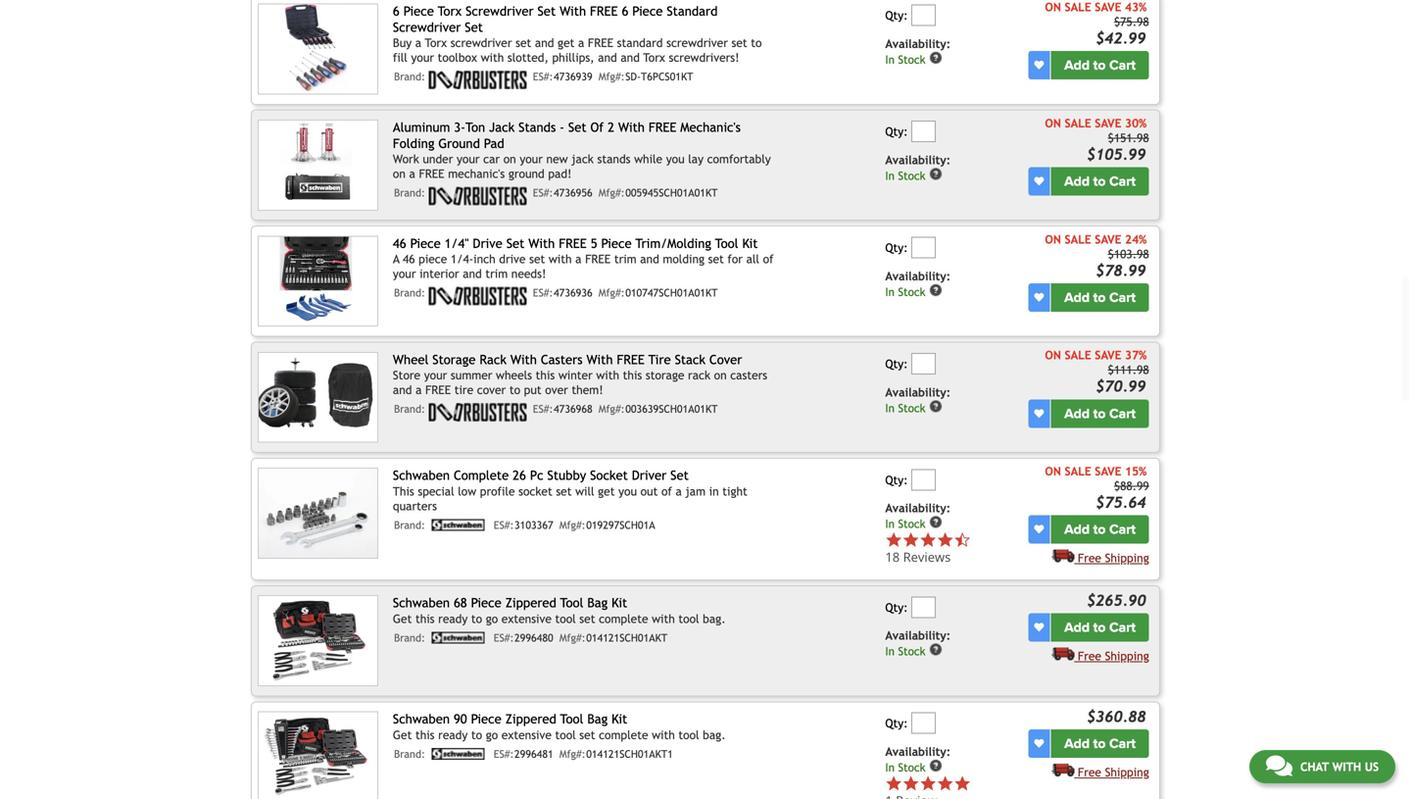Task type: describe. For each thing, give the bounding box(es) containing it.
qty: for $105.99
[[886, 125, 909, 138]]

6 brand: from the top
[[394, 632, 426, 644]]

qty: for $70.99
[[886, 357, 909, 371]]

cover
[[710, 352, 743, 367]]

set left for
[[709, 252, 724, 266]]

shipping for $265.90
[[1106, 649, 1150, 663]]

piece up standard
[[633, 3, 663, 19]]

of inside 46 piece 1/4" drive set with free 5 piece trim/molding tool kit a 46 piece 1/4-inch drive set with a free trim and molding set for all of your interior and trim needs!
[[763, 252, 774, 266]]

7 availability: in stock from the top
[[886, 745, 951, 774]]

free shipping image
[[1052, 763, 1075, 777]]

on inside on sale save 15% $88.99 $75.64
[[1046, 464, 1062, 478]]

2 question sign image from the top
[[930, 759, 943, 773]]

schwaben 68 piece zippered tool bag kit link
[[393, 595, 628, 611]]

014121sch01akt1
[[587, 748, 673, 760]]

on for $105.99
[[1046, 116, 1062, 130]]

2 6 from the left
[[622, 3, 629, 19]]

socket
[[590, 468, 628, 483]]

1 6 from the left
[[393, 3, 400, 19]]

schwaben - corporate logo image for $265.90
[[429, 632, 488, 644]]

sale for $78.99
[[1065, 232, 1092, 246]]

brand: for $75.64
[[394, 519, 426, 532]]

this left storage
[[623, 368, 642, 382]]

3103367
[[515, 519, 554, 532]]

question sign image for $78.99
[[930, 283, 943, 297]]

your up mechanic's
[[457, 152, 480, 166]]

of
[[591, 120, 604, 135]]

cart for $78.99
[[1110, 289, 1136, 306]]

availability: in stock for aluminum 3-ton jack stands - set of 2 with free mechanic's folding ground pad
[[886, 153, 951, 182]]

005945sch01a01kt
[[626, 187, 718, 199]]

4736936
[[554, 287, 593, 299]]

24%
[[1126, 232, 1148, 246]]

save for $78.99
[[1096, 232, 1122, 246]]

$360.88
[[1087, 708, 1147, 726]]

on sale save 37% $111.98 $70.99
[[1046, 348, 1150, 395]]

4 question sign image from the top
[[930, 515, 943, 529]]

with inside wheel storage rack with casters with free tire stack cover store your summer wheels this winter with this storage rack on casters and a free tire cover to put over them!
[[597, 368, 620, 382]]

piece left 1/4"
[[410, 236, 441, 251]]

6 add to cart button from the top
[[1052, 614, 1150, 642]]

tool for $360.88
[[561, 711, 584, 727]]

while
[[635, 152, 663, 166]]

on inside wheel storage rack with casters with free tire stack cover store your summer wheels this winter with this storage rack on casters and a free tire cover to put over them!
[[714, 368, 727, 382]]

kit inside 46 piece 1/4" drive set with free 5 piece trim/molding tool kit a 46 piece 1/4-inch drive set with a free trim and molding set for all of your interior and trim needs!
[[743, 236, 758, 251]]

add to wish list image for $42.99
[[1035, 60, 1045, 70]]

18
[[886, 548, 900, 566]]

7 add to cart button from the top
[[1052, 730, 1150, 758]]

on for $78.99
[[1046, 232, 1062, 246]]

4736968
[[554, 403, 593, 415]]

schwaben 90 piece zippered tool bag kit get this ready to go extensive tool set complete with tool bag.
[[393, 711, 726, 742]]

over
[[545, 383, 569, 397]]

toolbox
[[438, 51, 477, 64]]

6 qty: from the top
[[886, 600, 909, 614]]

fill
[[393, 51, 408, 64]]

add for $105.99
[[1065, 173, 1090, 190]]

socket
[[519, 484, 553, 498]]

0 vertical spatial torx
[[438, 3, 462, 19]]

and up slotted,
[[535, 36, 554, 50]]

5 stock from the top
[[899, 517, 926, 531]]

t6pcs01kt
[[641, 71, 694, 83]]

this up over
[[536, 368, 555, 382]]

set up the toolbox
[[465, 19, 483, 35]]

chat with us link
[[1250, 750, 1396, 783]]

and down standard
[[621, 51, 640, 64]]

kit for $360.88
[[612, 711, 628, 727]]

$78.99
[[1096, 262, 1147, 279]]

schwaben for $360.88
[[393, 711, 450, 727]]

extensive for $265.90
[[502, 612, 552, 626]]

1 free shipping image from the top
[[1052, 549, 1075, 563]]

complete for $265.90
[[599, 612, 649, 626]]

availability: for schwaben 68 piece zippered tool bag kit
[[886, 629, 951, 642]]

question sign image for $70.99
[[930, 399, 943, 413]]

pc
[[530, 468, 544, 483]]

save for $105.99
[[1096, 116, 1122, 130]]

this inside schwaben 90 piece zippered tool bag kit get this ready to go extensive tool set complete with tool bag.
[[416, 728, 435, 742]]

6 cart from the top
[[1110, 619, 1136, 636]]

add to cart button for $78.99
[[1052, 283, 1150, 312]]

availability: for wheel storage rack with casters with free tire stack cover
[[886, 385, 951, 399]]

7 add from the top
[[1065, 736, 1090, 752]]

es#4736956 - 005945sch01a01kt - aluminum 3-ton jack stands - set of 2 with free mechanic's folding ground pad - work under your car on your new jack stands while you lay comfortably on a free mechanic's ground pad! - doorbusters - audi bmw volkswagen mercedes benz mini porsche image
[[258, 120, 379, 211]]

on sale save 15% $88.99 $75.64
[[1046, 464, 1150, 511]]

save for $70.99
[[1096, 348, 1122, 362]]

6 add to cart from the top
[[1065, 619, 1136, 636]]

1 shipping from the top
[[1106, 551, 1150, 565]]

add to cart button for $42.99
[[1052, 51, 1150, 79]]

with inside 'schwaben 68 piece zippered tool bag kit get this ready to go extensive tool set complete with tool bag.'
[[652, 612, 675, 626]]

4736939
[[554, 71, 593, 83]]

in for aluminum 3-ton jack stands - set of 2 with free mechanic's folding ground pad
[[886, 169, 895, 182]]

mfg#: down 'schwaben 68 piece zippered tool bag kit get this ready to go extensive tool set complete with tool bag.'
[[560, 632, 586, 644]]

pad!
[[548, 167, 572, 181]]

schwaben complete 26 pc stubby socket driver set this special low profile socket set will get you out of a jam in tight quarters
[[393, 468, 748, 513]]

add to cart for $42.99
[[1065, 57, 1136, 74]]

ground
[[439, 136, 480, 151]]

2996481
[[515, 748, 554, 760]]

1 screwdriver from the left
[[451, 36, 512, 50]]

2 screwdriver from the left
[[667, 36, 728, 50]]

doorbusters - corporate logo image for $70.99
[[429, 403, 527, 422]]

1 free from the top
[[1079, 551, 1102, 565]]

storage
[[646, 368, 685, 382]]

and down "1/4-" at the left top of page
[[463, 267, 482, 281]]

5 in from the top
[[886, 517, 895, 531]]

tire
[[455, 383, 474, 397]]

add to cart button for $105.99
[[1052, 167, 1150, 196]]

cart for $70.99
[[1110, 405, 1136, 422]]

es#4736968 - 003639sch01a01kt - wheel storage rack with casters with free tire stack cover - store your summer wheels this winter with this storage rack on casters and a free tire cover to put over them! - doorbusters - audi bmw volkswagen mercedes benz mini porsche image
[[258, 352, 379, 443]]

1 18 reviews link from the top
[[886, 531, 1025, 566]]

sd-
[[626, 71, 641, 83]]

free shipping for $265.90
[[1079, 649, 1150, 663]]

of inside schwaben complete 26 pc stubby socket driver set this special low profile socket set will get you out of a jam in tight quarters
[[662, 484, 673, 498]]

molding
[[663, 252, 705, 266]]

piece right "5"
[[602, 236, 632, 251]]

1/4-
[[451, 252, 474, 266]]

your inside 46 piece 1/4" drive set with free 5 piece trim/molding tool kit a 46 piece 1/4-inch drive set with a free trim and molding set for all of your interior and trim needs!
[[393, 267, 416, 281]]

set up slotted,
[[516, 36, 532, 50]]

sale inside on sale save 15% $88.99 $75.64
[[1065, 464, 1092, 478]]

es#: left 2996480
[[494, 632, 514, 644]]

$42.99
[[1096, 29, 1147, 47]]

inch
[[474, 252, 496, 266]]

010747sch01a01kt
[[626, 287, 718, 299]]

kit for $265.90
[[612, 595, 628, 611]]

all
[[747, 252, 760, 266]]

aluminum 3-ton jack stands - set of 2 with free mechanic's folding ground pad link
[[393, 120, 741, 151]]

1 question sign image from the top
[[930, 51, 943, 65]]

stock for aluminum 3-ton jack stands - set of 2 with free mechanic's folding ground pad
[[899, 169, 926, 182]]

$111.98
[[1109, 363, 1150, 377]]

buy
[[393, 36, 412, 50]]

mfg#: down schwaben 90 piece zippered tool bag kit get this ready to go extensive tool set complete with tool bag.
[[560, 748, 586, 760]]

1 doorbusters - corporate logo image from the top
[[429, 71, 527, 89]]

1/4"
[[445, 236, 469, 251]]

es#: 3103367 mfg#: 019297sch01a
[[494, 519, 656, 532]]

folding
[[393, 136, 435, 151]]

with inside 46 piece 1/4" drive set with free 5 piece trim/molding tool kit a 46 piece 1/4-inch drive set with a free trim and molding set for all of your interior and trim needs!
[[549, 252, 572, 266]]

set inside 46 piece 1/4" drive set with free 5 piece trim/molding tool kit a 46 piece 1/4-inch drive set with a free trim and molding set for all of your interior and trim needs!
[[507, 236, 525, 251]]

7 stock from the top
[[899, 761, 926, 774]]

4 add to wish list image from the top
[[1035, 623, 1045, 633]]

special
[[418, 484, 455, 498]]

this
[[393, 484, 414, 498]]

piece inside schwaben 90 piece zippered tool bag kit get this ready to go extensive tool set complete with tool bag.
[[471, 711, 502, 727]]

driver
[[632, 468, 667, 483]]

7 in from the top
[[886, 761, 895, 774]]

30%
[[1126, 116, 1148, 130]]

mechanic's
[[681, 120, 741, 135]]

half star image
[[954, 531, 972, 548]]

es#: for $42.99
[[533, 71, 553, 83]]

lay
[[689, 152, 704, 166]]

trim/molding
[[636, 236, 712, 251]]

aluminum
[[393, 120, 450, 135]]

summer
[[451, 368, 493, 382]]

003639sch01a01kt
[[626, 403, 718, 415]]

and up es#: 4736939 mfg#: sd-t6pcs01kt
[[598, 51, 617, 64]]

es#3103367 - 019297sch01a - schwaben complete 26 pc stubby socket driver set - this special low profile socket set will get you out of a jam in tight quarters - schwaben - audi bmw volkswagen mercedes benz mini porsche image
[[258, 468, 379, 559]]

stock for schwaben 68 piece zippered tool bag kit
[[899, 645, 926, 658]]

6 piece torx screwdriver set with free 6 piece standard screwdriver set link
[[393, 3, 718, 35]]

complete for $360.88
[[599, 728, 649, 742]]

a right buy
[[416, 36, 422, 50]]

wheels
[[496, 368, 532, 382]]

3-
[[454, 120, 466, 135]]

cart for $75.64
[[1110, 521, 1136, 538]]

add to cart button for $70.99
[[1052, 399, 1150, 428]]

tool inside 46 piece 1/4" drive set with free 5 piece trim/molding tool kit a 46 piece 1/4-inch drive set with a free trim and molding set for all of your interior and trim needs!
[[716, 236, 739, 251]]

stands
[[519, 120, 556, 135]]

sale for $70.99
[[1065, 348, 1092, 362]]

in
[[710, 484, 719, 498]]

019297sch01a
[[587, 519, 656, 532]]

in for 46 piece 1/4" drive set with free 5 piece trim/molding tool kit
[[886, 285, 895, 299]]

4736956
[[554, 187, 593, 199]]

mfg#: for $105.99
[[599, 187, 625, 199]]

brand: for $42.99
[[394, 71, 426, 83]]

7 availability: from the top
[[886, 745, 951, 759]]

you inside schwaben complete 26 pc stubby socket driver set this special low profile socket set will get you out of a jam in tight quarters
[[619, 484, 637, 498]]

put
[[524, 383, 542, 397]]

1 horizontal spatial trim
[[615, 252, 637, 266]]

them!
[[572, 383, 604, 397]]

set up slotted,
[[538, 3, 556, 19]]

5 availability: from the top
[[886, 501, 951, 515]]

ready for $265.90
[[438, 612, 468, 626]]

get inside schwaben complete 26 pc stubby socket driver set this special low profile socket set will get you out of a jam in tight quarters
[[598, 484, 615, 498]]

stubby
[[548, 468, 587, 483]]

mfg#: for $75.64
[[560, 519, 586, 532]]

bag for $265.90
[[588, 595, 608, 611]]

drive
[[499, 252, 526, 266]]

1 vertical spatial torx
[[425, 36, 447, 50]]

schwaben for $265.90
[[393, 595, 450, 611]]

set inside 'schwaben 68 piece zippered tool bag kit get this ready to go extensive tool set complete with tool bag.'
[[580, 612, 596, 626]]

es#: left 2996481
[[494, 748, 514, 760]]

bag. for $265.90
[[703, 612, 726, 626]]

out
[[641, 484, 658, 498]]

stack
[[675, 352, 706, 367]]

$265.90
[[1087, 592, 1147, 610]]

in for wheel storage rack with casters with free tire stack cover
[[886, 401, 895, 415]]

zippered for $360.88
[[506, 711, 557, 727]]

014121sch01akt
[[587, 632, 668, 644]]

mfg#: for $70.99
[[599, 403, 625, 415]]

$75.98 $42.99
[[1096, 15, 1150, 47]]

bag. for $360.88
[[703, 728, 726, 742]]

availability: in stock for 46 piece 1/4" drive set with free 5 piece trim/molding tool kit
[[886, 269, 951, 299]]

with up wheels
[[511, 352, 537, 367]]

26
[[513, 468, 526, 483]]

tire
[[649, 352, 671, 367]]

with for $70.99
[[587, 352, 613, 367]]

cover
[[477, 383, 506, 397]]

es#: 4736956 mfg#: 005945sch01a01kt
[[533, 187, 718, 199]]

7 cart from the top
[[1110, 736, 1136, 752]]



Task type: locate. For each thing, give the bounding box(es) containing it.
piece right 68
[[471, 595, 502, 611]]

2 sale from the top
[[1065, 232, 1092, 246]]

go inside 'schwaben 68 piece zippered tool bag kit get this ready to go extensive tool set complete with tool bag.'
[[486, 612, 498, 626]]

1 add to cart from the top
[[1065, 57, 1136, 74]]

0 horizontal spatial screwdriver
[[451, 36, 512, 50]]

save inside on sale save 15% $88.99 $75.64
[[1096, 464, 1122, 478]]

1 free shipping from the top
[[1079, 551, 1150, 565]]

1 horizontal spatial you
[[666, 152, 685, 166]]

es#: 4736939 mfg#: sd-t6pcs01kt
[[533, 71, 694, 83]]

add to cart button down $360.88
[[1052, 730, 1150, 758]]

ready down 68
[[438, 612, 468, 626]]

availability: in stock for wheel storage rack with casters with free tire stack cover
[[886, 385, 951, 415]]

2
[[608, 120, 615, 135]]

profile
[[480, 484, 515, 498]]

zippered inside 'schwaben 68 piece zippered tool bag kit get this ready to go extensive tool set complete with tool bag.'
[[506, 595, 557, 611]]

3 save from the top
[[1096, 348, 1122, 362]]

extensive up 2996480
[[502, 612, 552, 626]]

add for $75.64
[[1065, 521, 1090, 538]]

3 doorbusters - corporate logo image from the top
[[429, 287, 527, 306]]

0 horizontal spatial get
[[558, 36, 575, 50]]

es#: down put
[[533, 403, 553, 415]]

1 horizontal spatial get
[[598, 484, 615, 498]]

tool up for
[[716, 236, 739, 251]]

es#4736936 - 010747sch01a01kt - 46 piece 1/4" drive set with free 5 piece trim/molding tool kit - a 46 piece 1/4-inch drive set with a free trim and molding set for all of your interior and trim needs! - doorbusters - audi bmw volkswagen mercedes benz mini porsche image
[[258, 236, 379, 327]]

chat
[[1301, 760, 1330, 774]]

piece up buy
[[404, 3, 434, 19]]

and down trim/molding on the top of the page
[[641, 252, 660, 266]]

add to cart down $360.88
[[1065, 736, 1136, 752]]

0 vertical spatial piece
[[419, 252, 447, 266]]

brand: down interior
[[394, 287, 426, 299]]

0 vertical spatial bag.
[[703, 612, 726, 626]]

68
[[454, 595, 467, 611]]

0 horizontal spatial of
[[662, 484, 673, 498]]

2 free shipping image from the top
[[1052, 647, 1075, 661]]

es#: for $75.64
[[494, 519, 514, 532]]

stock for 6 piece torx screwdriver set with free 6 piece standard screwdriver set
[[899, 53, 926, 66]]

brand: for $70.99
[[394, 403, 426, 415]]

go for $360.88
[[486, 728, 498, 742]]

save inside 'on sale save 37% $111.98 $70.99'
[[1096, 348, 1122, 362]]

$70.99
[[1096, 378, 1147, 395]]

schwaben inside 'schwaben 68 piece zippered tool bag kit get this ready to go extensive tool set complete with tool bag.'
[[393, 595, 450, 611]]

schwaben - corporate logo image for $360.88
[[429, 748, 488, 760]]

with up winter
[[587, 352, 613, 367]]

6 in from the top
[[886, 645, 895, 658]]

2 bag from the top
[[588, 711, 608, 727]]

get inside schwaben 90 piece zippered tool bag kit get this ready to go extensive tool set complete with tool bag.
[[393, 728, 412, 742]]

cart for $105.99
[[1110, 173, 1136, 190]]

needs!
[[512, 267, 547, 281]]

this
[[536, 368, 555, 382], [623, 368, 642, 382], [416, 612, 435, 626], [416, 728, 435, 742]]

interior
[[420, 267, 459, 281]]

free shipping image
[[1052, 549, 1075, 563], [1052, 647, 1075, 661]]

doorbusters - corporate logo image down 'cover'
[[429, 403, 527, 422]]

tool for $265.90
[[561, 595, 584, 611]]

add to cart down $70.99 at the top of the page
[[1065, 405, 1136, 422]]

2 stock from the top
[[899, 169, 926, 182]]

1 brand: from the top
[[394, 71, 426, 83]]

0 vertical spatial tool
[[716, 236, 739, 251]]

jack
[[489, 120, 515, 135]]

$75.98
[[1115, 15, 1150, 28]]

3 add to cart button from the top
[[1052, 283, 1150, 312]]

2 free from the top
[[1079, 649, 1102, 663]]

jack
[[572, 152, 594, 166]]

extensive for $360.88
[[502, 728, 552, 742]]

1 vertical spatial shipping
[[1106, 649, 1150, 663]]

ton
[[466, 120, 485, 135]]

piece
[[419, 252, 447, 266], [471, 595, 502, 611]]

2 on from the top
[[1046, 232, 1062, 246]]

get for $360.88
[[393, 728, 412, 742]]

a up phillips,
[[578, 36, 585, 50]]

set up screwdrivers!
[[732, 36, 748, 50]]

1 vertical spatial free shipping
[[1079, 649, 1150, 663]]

0 horizontal spatial screwdriver
[[393, 19, 461, 35]]

set inside schwaben 90 piece zippered tool bag kit get this ready to go extensive tool set complete with tool bag.
[[580, 728, 596, 742]]

get down socket
[[598, 484, 615, 498]]

1 vertical spatial 46
[[403, 252, 415, 266]]

add to wish list image for $78.99
[[1035, 293, 1045, 302]]

piece inside 'schwaben 68 piece zippered tool bag kit get this ready to go extensive tool set complete with tool bag.'
[[471, 595, 502, 611]]

complete inside 'schwaben 68 piece zippered tool bag kit get this ready to go extensive tool set complete with tool bag.'
[[599, 612, 649, 626]]

wheel storage rack with casters with free tire stack cover store your summer wheels this winter with this storage rack on casters and a free tire cover to put over them!
[[393, 352, 768, 397]]

4 add from the top
[[1065, 405, 1090, 422]]

0 vertical spatial 46
[[393, 236, 407, 251]]

a down work
[[409, 167, 416, 181]]

kit up the 014121sch01akt1
[[612, 711, 628, 727]]

set inside the aluminum 3-ton jack stands - set of 2 with free mechanic's folding ground pad work under your car on your new jack stands while you lay comfortably on a free mechanic's ground pad!
[[569, 120, 587, 135]]

free for $265.90
[[1079, 649, 1102, 663]]

add for $78.99
[[1065, 289, 1090, 306]]

free shipping down $265.90
[[1079, 649, 1150, 663]]

cart for $42.99
[[1110, 57, 1136, 74]]

availability: in stock
[[886, 37, 951, 66], [886, 153, 951, 182], [886, 269, 951, 299], [886, 385, 951, 415], [886, 501, 951, 531], [886, 629, 951, 658], [886, 745, 951, 774]]

0 vertical spatial extensive
[[502, 612, 552, 626]]

0 vertical spatial trim
[[615, 252, 637, 266]]

mfg#: for $78.99
[[599, 287, 625, 299]]

add to cart for $70.99
[[1065, 405, 1136, 422]]

0 vertical spatial on
[[504, 152, 516, 166]]

availability: in stock for 6 piece torx screwdriver set with free 6 piece standard screwdriver set
[[886, 37, 951, 66]]

phillips,
[[552, 51, 595, 64]]

add to cart button down $105.99
[[1052, 167, 1150, 196]]

5 availability: in stock from the top
[[886, 501, 951, 531]]

3 availability: from the top
[[886, 269, 951, 283]]

0 vertical spatial ready
[[438, 612, 468, 626]]

2 bag. from the top
[[703, 728, 726, 742]]

you left lay at top left
[[666, 152, 685, 166]]

sale up $105.99
[[1065, 116, 1092, 130]]

46 piece 1/4" drive set with free 5 piece trim/molding tool kit a 46 piece 1/4-inch drive set with a free trim and molding set for all of your interior and trim needs!
[[393, 236, 774, 281]]

with inside the aluminum 3-ton jack stands - set of 2 with free mechanic's folding ground pad work under your car on your new jack stands while you lay comfortably on a free mechanic's ground pad!
[[619, 120, 645, 135]]

1 add from the top
[[1065, 57, 1090, 74]]

a inside schwaben complete 26 pc stubby socket driver set this special low profile socket set will get you out of a jam in tight quarters
[[676, 484, 682, 498]]

0 vertical spatial bag
[[588, 595, 608, 611]]

with inside 6 piece torx screwdriver set with free 6 piece standard screwdriver set buy a torx screwdriver set and get a free standard screwdriver set to fill your toolbox with slotted, phillips, and and torx screwdrivers!
[[560, 3, 586, 19]]

2 availability: in stock from the top
[[886, 153, 951, 182]]

1 cart from the top
[[1110, 57, 1136, 74]]

schwaben - corporate logo image
[[429, 519, 488, 531], [429, 632, 488, 644], [429, 748, 488, 760]]

rack
[[480, 352, 507, 367]]

bag inside schwaben 90 piece zippered tool bag kit get this ready to go extensive tool set complete with tool bag.
[[588, 711, 608, 727]]

1 add to cart button from the top
[[1052, 51, 1150, 79]]

set down stubby
[[556, 484, 572, 498]]

stock
[[899, 53, 926, 66], [899, 169, 926, 182], [899, 285, 926, 299], [899, 401, 926, 415], [899, 517, 926, 531], [899, 645, 926, 658], [899, 761, 926, 774]]

2 vertical spatial shipping
[[1106, 765, 1150, 779]]

save inside on sale save 30% $151.98 $105.99
[[1096, 116, 1122, 130]]

zippered for $265.90
[[506, 595, 557, 611]]

1 complete from the top
[[599, 612, 649, 626]]

es#:
[[533, 71, 553, 83], [533, 187, 553, 199], [533, 287, 553, 299], [533, 403, 553, 415], [494, 519, 514, 532], [494, 632, 514, 644], [494, 748, 514, 760]]

2 vertical spatial on
[[714, 368, 727, 382]]

complete up the 014121sch01akt1
[[599, 728, 649, 742]]

aluminum 3-ton jack stands - set of 2 with free mechanic's folding ground pad work under your car on your new jack stands while you lay comfortably on a free mechanic's ground pad!
[[393, 120, 771, 181]]

2 extensive from the top
[[502, 728, 552, 742]]

free up $265.90
[[1079, 551, 1102, 565]]

get inside 'schwaben 68 piece zippered tool bag kit get this ready to go extensive tool set complete with tool bag.'
[[393, 612, 412, 626]]

2 vertical spatial torx
[[644, 51, 666, 64]]

go inside schwaben 90 piece zippered tool bag kit get this ready to go extensive tool set complete with tool bag.
[[486, 728, 498, 742]]

for
[[728, 252, 743, 266]]

$151.98
[[1109, 131, 1150, 144]]

es#4736939 - sd-t6pcs01kt - 6 piece torx screwdriver set with free 6 piece standard screwdriver set - buy a torx screwdriver set and get a free standard screwdriver set to fill your toolbox with slotted, phillips, and and torx screwdrivers! - doorbusters - audi bmw volkswagen mercedes benz mini porsche image
[[258, 3, 379, 95]]

4 cart from the top
[[1110, 405, 1136, 422]]

es#: for $70.99
[[533, 403, 553, 415]]

add to cart button for $75.64
[[1052, 516, 1150, 544]]

casters
[[731, 368, 768, 382]]

es#2996481 - 014121sch01akt1 - schwaben 90 piece zippered tool bag kit  - get this ready to go extensive tool set complete with tool bag. - schwaben - audi bmw volkswagen mercedes benz mini porsche image
[[258, 711, 379, 799]]

1 horizontal spatial screwdriver
[[667, 36, 728, 50]]

doorbusters - corporate logo image down the toolbox
[[429, 71, 527, 89]]

6
[[393, 3, 400, 19], [622, 3, 629, 19]]

1 vertical spatial you
[[619, 484, 637, 498]]

1 vertical spatial on
[[393, 167, 406, 181]]

2 vertical spatial kit
[[612, 711, 628, 727]]

6 availability: from the top
[[886, 629, 951, 642]]

1 add to wish list image from the top
[[1035, 176, 1045, 186]]

comments image
[[1267, 754, 1293, 778]]

in for 6 piece torx screwdriver set with free 6 piece standard screwdriver set
[[886, 53, 895, 66]]

add to wish list image for $75.64
[[1035, 525, 1045, 535]]

0 vertical spatial zippered
[[506, 595, 557, 611]]

2 horizontal spatial on
[[714, 368, 727, 382]]

schwaben - corporate logo image down 90
[[429, 748, 488, 760]]

2 brand: from the top
[[394, 187, 426, 199]]

0 vertical spatial shipping
[[1106, 551, 1150, 565]]

set up needs!
[[530, 252, 545, 266]]

you
[[666, 152, 685, 166], [619, 484, 637, 498]]

schwaben 68 piece zippered tool bag kit get this ready to go extensive tool set complete with tool bag.
[[393, 595, 726, 626]]

store
[[393, 368, 421, 382]]

qty: for $78.99
[[886, 241, 909, 254]]

set inside schwaben complete 26 pc stubby socket driver set this special low profile socket set will get you out of a jam in tight quarters
[[671, 468, 689, 483]]

winter
[[559, 368, 593, 382]]

2 schwaben from the top
[[393, 595, 450, 611]]

on inside on sale save 24% $103.98 $78.99
[[1046, 232, 1062, 246]]

1 vertical spatial get
[[598, 484, 615, 498]]

jam
[[686, 484, 706, 498]]

set up 'drive'
[[507, 236, 525, 251]]

qty: for $75.64
[[886, 473, 909, 487]]

schwaben left 90
[[393, 711, 450, 727]]

1 vertical spatial zippered
[[506, 711, 557, 727]]

1 schwaben from the top
[[393, 468, 450, 483]]

brand: down the fill
[[394, 71, 426, 83]]

2 vertical spatial schwaben
[[393, 711, 450, 727]]

4 availability: in stock from the top
[[886, 385, 951, 415]]

on inside 'on sale save 37% $111.98 $70.99'
[[1046, 348, 1062, 362]]

add to cart button down "$75.64"
[[1052, 516, 1150, 544]]

extensive inside 'schwaben 68 piece zippered tool bag kit get this ready to go extensive tool set complete with tool bag.'
[[502, 612, 552, 626]]

drive
[[473, 236, 503, 251]]

add for $70.99
[[1065, 405, 1090, 422]]

you left out
[[619, 484, 637, 498]]

to inside 'schwaben 68 piece zippered tool bag kit get this ready to go extensive tool set complete with tool bag.'
[[472, 612, 483, 626]]

-
[[560, 120, 565, 135]]

get up phillips,
[[558, 36, 575, 50]]

es#: 2996481 mfg#: 014121sch01akt1
[[494, 748, 673, 760]]

this down schwaben 68 piece zippered tool bag kit link
[[416, 612, 435, 626]]

brand: for $105.99
[[394, 187, 426, 199]]

1 save from the top
[[1096, 116, 1122, 130]]

1 vertical spatial ready
[[438, 728, 468, 742]]

2 qty: from the top
[[886, 125, 909, 138]]

bag for $360.88
[[588, 711, 608, 727]]

0 horizontal spatial trim
[[486, 267, 508, 281]]

set right -
[[569, 120, 587, 135]]

mfg#: right 4736936
[[599, 287, 625, 299]]

your inside wheel storage rack with casters with free tire stack cover store your summer wheels this winter with this storage rack on casters and a free tire cover to put over them!
[[424, 368, 447, 382]]

cart down $78.99
[[1110, 289, 1136, 306]]

6 up standard
[[622, 3, 629, 19]]

brand: down work
[[394, 187, 426, 199]]

schwaben - corporate logo image down low
[[429, 519, 488, 531]]

screwdrivers!
[[669, 51, 740, 64]]

0 horizontal spatial 6
[[393, 3, 400, 19]]

1 vertical spatial of
[[662, 484, 673, 498]]

of
[[763, 252, 774, 266], [662, 484, 673, 498]]

1 vertical spatial complete
[[599, 728, 649, 742]]

with left us
[[1333, 760, 1362, 774]]

zippered
[[506, 595, 557, 611], [506, 711, 557, 727]]

sale for $105.99
[[1065, 116, 1092, 130]]

tight
[[723, 484, 748, 498]]

add to cart for $78.99
[[1065, 289, 1136, 306]]

6 piece torx screwdriver set with free 6 piece standard screwdriver set buy a torx screwdriver set and get a free standard screwdriver set to fill your toolbox with slotted, phillips, and and torx screwdrivers!
[[393, 3, 762, 64]]

es#: for $105.99
[[533, 187, 553, 199]]

doorbusters - corporate logo image for $105.99
[[429, 187, 527, 206]]

brand:
[[394, 71, 426, 83], [394, 187, 426, 199], [394, 287, 426, 299], [394, 403, 426, 415], [394, 519, 426, 532], [394, 632, 426, 644], [394, 748, 426, 760]]

37%
[[1126, 348, 1148, 362]]

bag. inside 'schwaben 68 piece zippered tool bag kit get this ready to go extensive tool set complete with tool bag.'
[[703, 612, 726, 626]]

with inside schwaben 90 piece zippered tool bag kit get this ready to go extensive tool set complete with tool bag.
[[652, 728, 675, 742]]

6 up buy
[[393, 3, 400, 19]]

sale inside on sale save 24% $103.98 $78.99
[[1065, 232, 1092, 246]]

1 vertical spatial add to wish list image
[[1035, 409, 1045, 419]]

1 vertical spatial free
[[1079, 649, 1102, 663]]

5 qty: from the top
[[886, 473, 909, 487]]

2 go from the top
[[486, 728, 498, 742]]

on
[[504, 152, 516, 166], [393, 167, 406, 181], [714, 368, 727, 382]]

add to cart button down $78.99
[[1052, 283, 1150, 312]]

add to wish list image for $70.99
[[1035, 409, 1045, 419]]

mechanic's
[[448, 167, 505, 181]]

46 piece 1/4" drive set with free 5 piece trim/molding tool kit link
[[393, 236, 758, 251]]

2 vertical spatial schwaben - corporate logo image
[[429, 748, 488, 760]]

bag inside 'schwaben 68 piece zippered tool bag kit get this ready to go extensive tool set complete with tool bag.'
[[588, 595, 608, 611]]

0 vertical spatial get
[[558, 36, 575, 50]]

add to wish list image for $105.99
[[1035, 176, 1045, 186]]

1 horizontal spatial screwdriver
[[466, 3, 534, 19]]

free for $360.88
[[1079, 765, 1102, 779]]

quarters
[[393, 499, 437, 513]]

go for $265.90
[[486, 612, 498, 626]]

with inside 46 piece 1/4" drive set with free 5 piece trim/molding tool kit a 46 piece 1/4-inch drive set with a free trim and molding set for all of your interior and trim needs!
[[529, 236, 555, 251]]

schwaben - corporate logo image down 68
[[429, 632, 488, 644]]

None text field
[[912, 237, 937, 258], [912, 353, 937, 374], [912, 469, 937, 491], [912, 237, 937, 258], [912, 353, 937, 374], [912, 469, 937, 491]]

extensive inside schwaben 90 piece zippered tool bag kit get this ready to go extensive tool set complete with tool bag.
[[502, 728, 552, 742]]

sale inside 'on sale save 37% $111.98 $70.99'
[[1065, 348, 1092, 362]]

bag. inside schwaben 90 piece zippered tool bag kit get this ready to go extensive tool set complete with tool bag.
[[703, 728, 726, 742]]

2 vertical spatial tool
[[561, 711, 584, 727]]

a
[[393, 252, 400, 266]]

question sign image
[[930, 51, 943, 65], [930, 759, 943, 773]]

add to wish list image
[[1035, 60, 1045, 70], [1035, 293, 1045, 302], [1035, 525, 1045, 535], [1035, 623, 1045, 633]]

set up the jam
[[671, 468, 689, 483]]

es#: 2996480 mfg#: 014121sch01akt
[[494, 632, 668, 644]]

1 bag from the top
[[588, 595, 608, 611]]

2 availability: from the top
[[886, 153, 951, 167]]

3 question sign image from the top
[[930, 399, 943, 413]]

set
[[538, 3, 556, 19], [465, 19, 483, 35], [569, 120, 587, 135], [507, 236, 525, 251], [671, 468, 689, 483]]

1 ready from the top
[[438, 612, 468, 626]]

ready inside 'schwaben 68 piece zippered tool bag kit get this ready to go extensive tool set complete with tool bag.'
[[438, 612, 468, 626]]

schwaben 90 piece zippered tool bag kit link
[[393, 711, 628, 727]]

1 vertical spatial schwaben
[[393, 595, 450, 611]]

free right free shipping icon
[[1079, 765, 1102, 779]]

with inside 6 piece torx screwdriver set with free 6 piece standard screwdriver set buy a torx screwdriver set and get a free standard screwdriver set to fill your toolbox with slotted, phillips, and and torx screwdrivers!
[[481, 51, 504, 64]]

stock for wheel storage rack with casters with free tire stack cover
[[899, 401, 926, 415]]

0 vertical spatial complete
[[599, 612, 649, 626]]

set up es#: 2996480 mfg#: 014121sch01akt
[[580, 612, 596, 626]]

2 vertical spatial free
[[1079, 765, 1102, 779]]

tool inside schwaben 90 piece zippered tool bag kit get this ready to go extensive tool set complete with tool bag.
[[561, 711, 584, 727]]

on inside on sale save 30% $151.98 $105.99
[[1046, 116, 1062, 130]]

1 schwaben - corporate logo image from the top
[[429, 519, 488, 531]]

shipping down $360.88
[[1106, 765, 1150, 779]]

low
[[458, 484, 477, 498]]

work
[[393, 152, 419, 166]]

18 reviews link
[[886, 531, 1025, 566], [886, 548, 972, 566]]

qty: for $42.99
[[886, 8, 909, 22]]

mfg#: for $42.99
[[599, 71, 625, 83]]

2 ready from the top
[[438, 728, 468, 742]]

screwdriver
[[451, 36, 512, 50], [667, 36, 728, 50]]

3 add to cart from the top
[[1065, 289, 1136, 306]]

0 vertical spatial free
[[1079, 551, 1102, 565]]

sale inside on sale save 30% $151.98 $105.99
[[1065, 116, 1092, 130]]

1 horizontal spatial piece
[[471, 595, 502, 611]]

ground
[[509, 167, 545, 181]]

4 sale from the top
[[1065, 464, 1092, 478]]

3 free from the top
[[1079, 765, 1102, 779]]

1 vertical spatial question sign image
[[930, 759, 943, 773]]

in for schwaben 68 piece zippered tool bag kit
[[886, 645, 895, 658]]

set up 'es#: 2996481 mfg#: 014121sch01akt1'
[[580, 728, 596, 742]]

free down $265.90
[[1079, 649, 1102, 663]]

3 add to wish list image from the top
[[1035, 525, 1045, 535]]

a inside wheel storage rack with casters with free tire stack cover store your summer wheels this winter with this storage rack on casters and a free tire cover to put over them!
[[416, 383, 422, 397]]

4 stock from the top
[[899, 401, 926, 415]]

on sale save 30% $151.98 $105.99
[[1046, 116, 1150, 163]]

and inside wheel storage rack with casters with free tire stack cover store your summer wheels this winter with this storage rack on casters and a free tire cover to put over them!
[[393, 383, 412, 397]]

your down a
[[393, 267, 416, 281]]

add down on sale save 24% $103.98 $78.99
[[1065, 289, 1090, 306]]

4 add to cart from the top
[[1065, 405, 1136, 422]]

ready for $360.88
[[438, 728, 468, 742]]

kit up 014121sch01akt
[[612, 595, 628, 611]]

get for $265.90
[[393, 612, 412, 626]]

availability: for 6 piece torx screwdriver set with free 6 piece standard screwdriver set
[[886, 37, 951, 50]]

get right the es#2996481 - 014121sch01akt1 - schwaben 90 piece zippered tool bag kit  - get this ready to go extensive tool set complete with tool bag. - schwaben - audi bmw volkswagen mercedes benz mini porsche image
[[393, 728, 412, 742]]

ready inside schwaben 90 piece zippered tool bag kit get this ready to go extensive tool set complete with tool bag.
[[438, 728, 468, 742]]

question sign image for $105.99
[[930, 167, 943, 181]]

on left 30%
[[1046, 116, 1062, 130]]

star image
[[886, 531, 903, 548], [886, 775, 903, 792], [954, 775, 972, 792]]

1 get from the top
[[393, 612, 412, 626]]

save inside on sale save 24% $103.98 $78.99
[[1096, 232, 1122, 246]]

2 vertical spatial free shipping
[[1079, 765, 1150, 779]]

with for $78.99
[[529, 236, 555, 251]]

zippered inside schwaben 90 piece zippered tool bag kit get this ready to go extensive tool set complete with tool bag.
[[506, 711, 557, 727]]

0 vertical spatial go
[[486, 612, 498, 626]]

3 shipping from the top
[[1106, 765, 1150, 779]]

4 in from the top
[[886, 401, 895, 415]]

1 vertical spatial get
[[393, 728, 412, 742]]

add to cart
[[1065, 57, 1136, 74], [1065, 173, 1136, 190], [1065, 289, 1136, 306], [1065, 405, 1136, 422], [1065, 521, 1136, 538], [1065, 619, 1136, 636], [1065, 736, 1136, 752]]

brand: for $78.99
[[394, 287, 426, 299]]

1 horizontal spatial of
[[763, 252, 774, 266]]

0 vertical spatial free shipping image
[[1052, 549, 1075, 563]]

2 vertical spatial add to wish list image
[[1035, 739, 1045, 749]]

0 vertical spatial kit
[[743, 236, 758, 251]]

star image
[[903, 531, 920, 548], [920, 531, 937, 548], [937, 531, 954, 548], [903, 775, 920, 792], [920, 775, 937, 792], [937, 775, 954, 792]]

1 question sign image from the top
[[930, 167, 943, 181]]

add down on sale save 15% $88.99 $75.64
[[1065, 521, 1090, 538]]

2 free shipping from the top
[[1079, 649, 1150, 663]]

get inside 6 piece torx screwdriver set with free 6 piece standard screwdriver set buy a torx screwdriver set and get a free standard screwdriver set to fill your toolbox with slotted, phillips, and and torx screwdrivers!
[[558, 36, 575, 50]]

0 vertical spatial add to wish list image
[[1035, 176, 1045, 186]]

add to cart down $265.90
[[1065, 619, 1136, 636]]

46 right a
[[403, 252, 415, 266]]

2 zippered from the top
[[506, 711, 557, 727]]

a inside 46 piece 1/4" drive set with free 5 piece trim/molding tool kit a 46 piece 1/4-inch drive set with a free trim and molding set for all of your interior and trim needs!
[[576, 252, 582, 266]]

to inside wheel storage rack with casters with free tire stack cover store your summer wheels this winter with this storage rack on casters and a free tire cover to put over them!
[[510, 383, 521, 397]]

1 vertical spatial trim
[[486, 267, 508, 281]]

schwaben complete 26 pc stubby socket driver set link
[[393, 468, 689, 483]]

stands
[[598, 152, 631, 166]]

0 vertical spatial get
[[393, 612, 412, 626]]

1 vertical spatial extensive
[[502, 728, 552, 742]]

15%
[[1126, 464, 1148, 478]]

a down 46 piece 1/4" drive set with free 5 piece trim/molding tool kit link
[[576, 252, 582, 266]]

1 zippered from the top
[[506, 595, 557, 611]]

kit inside schwaben 90 piece zippered tool bag kit get this ready to go extensive tool set complete with tool bag.
[[612, 711, 628, 727]]

screwdriver up slotted,
[[466, 3, 534, 19]]

1 on from the top
[[1046, 116, 1062, 130]]

add to wish list image
[[1035, 176, 1045, 186], [1035, 409, 1045, 419], [1035, 739, 1045, 749]]

2 cart from the top
[[1110, 173, 1136, 190]]

0 vertical spatial schwaben
[[393, 468, 450, 483]]

under
[[423, 152, 453, 166]]

0 horizontal spatial you
[[619, 484, 637, 498]]

0 horizontal spatial on
[[393, 167, 406, 181]]

on left 15%
[[1046, 464, 1062, 478]]

kit inside 'schwaben 68 piece zippered tool bag kit get this ready to go extensive tool set complete with tool bag.'
[[612, 595, 628, 611]]

es#: down "ground"
[[533, 187, 553, 199]]

0 vertical spatial question sign image
[[930, 51, 943, 65]]

add to cart down "$75.64"
[[1065, 521, 1136, 538]]

3 add to wish list image from the top
[[1035, 739, 1045, 749]]

cart down $42.99
[[1110, 57, 1136, 74]]

1 horizontal spatial on
[[504, 152, 516, 166]]

0 vertical spatial screwdriver
[[466, 3, 534, 19]]

7 brand: from the top
[[394, 748, 426, 760]]

2 complete from the top
[[599, 728, 649, 742]]

to inside 6 piece torx screwdriver set with free 6 piece standard screwdriver set buy a torx screwdriver set and get a free standard screwdriver set to fill your toolbox with slotted, phillips, and and torx screwdrivers!
[[751, 36, 762, 50]]

2 add to cart from the top
[[1065, 173, 1136, 190]]

doorbusters - corporate logo image down mechanic's
[[429, 187, 527, 206]]

reviews
[[904, 548, 951, 566]]

availability: in stock for schwaben 68 piece zippered tool bag kit
[[886, 629, 951, 658]]

es#: down slotted,
[[533, 71, 553, 83]]

to inside schwaben 90 piece zippered tool bag kit get this ready to go extensive tool set complete with tool bag.
[[472, 728, 483, 742]]

add for $42.99
[[1065, 57, 1090, 74]]

1 vertical spatial go
[[486, 728, 498, 742]]

1 vertical spatial bag
[[588, 711, 608, 727]]

a inside the aluminum 3-ton jack stands - set of 2 with free mechanic's folding ground pad work under your car on your new jack stands while you lay comfortably on a free mechanic's ground pad!
[[409, 167, 416, 181]]

trim
[[615, 252, 637, 266], [486, 267, 508, 281]]

schwaben inside schwaben complete 26 pc stubby socket driver set this special low profile socket set will get you out of a jam in tight quarters
[[393, 468, 450, 483]]

sale left 24%
[[1065, 232, 1092, 246]]

1 extensive from the top
[[502, 612, 552, 626]]

0 vertical spatial of
[[763, 252, 774, 266]]

doorbusters - corporate logo image
[[429, 71, 527, 89], [429, 187, 527, 206], [429, 287, 527, 306], [429, 403, 527, 422]]

1 availability: in stock from the top
[[886, 37, 951, 66]]

1 sale from the top
[[1065, 116, 1092, 130]]

$88.99
[[1115, 479, 1150, 493]]

tool inside 'schwaben 68 piece zippered tool bag kit get this ready to go extensive tool set complete with tool bag.'
[[561, 595, 584, 611]]

None text field
[[912, 5, 937, 26], [912, 121, 937, 142], [912, 596, 937, 618], [912, 713, 937, 734], [912, 5, 937, 26], [912, 121, 937, 142], [912, 596, 937, 618], [912, 713, 937, 734]]

add down 'on sale save 37% $111.98 $70.99'
[[1065, 405, 1090, 422]]

4 save from the top
[[1096, 464, 1122, 478]]

1 go from the top
[[486, 612, 498, 626]]

screwdriver up buy
[[393, 19, 461, 35]]

wheel storage rack with casters with free tire stack cover link
[[393, 352, 743, 367]]

schwaben left 68
[[393, 595, 450, 611]]

add to cart for $75.64
[[1065, 521, 1136, 538]]

3 qty: from the top
[[886, 241, 909, 254]]

wheel
[[393, 352, 429, 367]]

0 vertical spatial you
[[666, 152, 685, 166]]

free shipping for $360.88
[[1079, 765, 1150, 779]]

tool
[[716, 236, 739, 251], [561, 595, 584, 611], [561, 711, 584, 727]]

3 schwaben - corporate logo image from the top
[[429, 748, 488, 760]]

1 horizontal spatial 6
[[622, 3, 629, 19]]

1 vertical spatial screwdriver
[[393, 19, 461, 35]]

doorbusters - corporate logo image for $78.99
[[429, 287, 527, 306]]

casters
[[541, 352, 583, 367]]

3 free shipping from the top
[[1079, 765, 1150, 779]]

your inside 6 piece torx screwdriver set with free 6 piece standard screwdriver set buy a torx screwdriver set and get a free standard screwdriver set to fill your toolbox with slotted, phillips, and and torx screwdrivers!
[[411, 51, 434, 64]]

es#: 4736968 mfg#: 003639sch01a01kt
[[533, 403, 718, 415]]

2 18 reviews link from the top
[[886, 548, 972, 566]]

add to cart for $105.99
[[1065, 173, 1136, 190]]

torx
[[438, 3, 462, 19], [425, 36, 447, 50], [644, 51, 666, 64]]

shipping for $360.88
[[1106, 765, 1150, 779]]

schwaben
[[393, 468, 450, 483], [393, 595, 450, 611], [393, 711, 450, 727]]

go down schwaben 68 piece zippered tool bag kit link
[[486, 612, 498, 626]]

0 vertical spatial schwaben - corporate logo image
[[429, 519, 488, 531]]

2 add to cart button from the top
[[1052, 167, 1150, 196]]

availability: for 46 piece 1/4" drive set with free 5 piece trim/molding tool kit
[[886, 269, 951, 283]]

complete inside schwaben 90 piece zippered tool bag kit get this ready to go extensive tool set complete with tool bag.
[[599, 728, 649, 742]]

on down work
[[393, 167, 406, 181]]

with up phillips,
[[560, 3, 586, 19]]

3 on from the top
[[1046, 348, 1062, 362]]

5 add to cart from the top
[[1065, 521, 1136, 538]]

1 vertical spatial piece
[[471, 595, 502, 611]]

free shipping right free shipping icon
[[1079, 765, 1150, 779]]

your up "ground"
[[520, 152, 543, 166]]

this inside 'schwaben 68 piece zippered tool bag kit get this ready to go extensive tool set complete with tool bag.'
[[416, 612, 435, 626]]

brand: down the store
[[394, 403, 426, 415]]

tool up es#: 2996480 mfg#: 014121sch01akt
[[561, 595, 584, 611]]

5 question sign image from the top
[[930, 643, 943, 657]]

free shipping up $265.90
[[1079, 551, 1150, 565]]

zippered up 2996480
[[506, 595, 557, 611]]

free shipping
[[1079, 551, 1150, 565], [1079, 649, 1150, 663], [1079, 765, 1150, 779]]

7 add to cart from the top
[[1065, 736, 1136, 752]]

3 schwaben from the top
[[393, 711, 450, 727]]

0 horizontal spatial piece
[[419, 252, 447, 266]]

7 qty: from the top
[[886, 716, 909, 730]]

a
[[416, 36, 422, 50], [578, 36, 585, 50], [409, 167, 416, 181], [576, 252, 582, 266], [416, 383, 422, 397], [676, 484, 682, 498]]

piece inside 46 piece 1/4" drive set with free 5 piece trim/molding tool kit a 46 piece 1/4-inch drive set with a free trim and molding set for all of your interior and trim needs!
[[419, 252, 447, 266]]

with up 014121sch01akt
[[652, 612, 675, 626]]

kit up "all"
[[743, 236, 758, 251]]

availability: for aluminum 3-ton jack stands - set of 2 with free mechanic's folding ground pad
[[886, 153, 951, 167]]

stock for 46 piece 1/4" drive set with free 5 piece trim/molding tool kit
[[899, 285, 926, 299]]

with right 2
[[619, 120, 645, 135]]

mfg#: down stands
[[599, 187, 625, 199]]

6 add from the top
[[1065, 619, 1090, 636]]

question sign image
[[930, 167, 943, 181], [930, 283, 943, 297], [930, 399, 943, 413], [930, 515, 943, 529], [930, 643, 943, 657]]

set inside schwaben complete 26 pc stubby socket driver set this special low profile socket set will get you out of a jam in tight quarters
[[556, 484, 572, 498]]

1 vertical spatial bag.
[[703, 728, 726, 742]]

es#2996480 - 014121sch01akt - schwaben 68 piece zippered tool bag kit - get this ready to go extensive tool set complete with tool bag. - schwaben - audi bmw volkswagen mercedes benz mini porsche image
[[258, 595, 379, 686]]

you inside the aluminum 3-ton jack stands - set of 2 with free mechanic's folding ground pad work under your car on your new jack stands while you lay comfortably on a free mechanic's ground pad!
[[666, 152, 685, 166]]

5 brand: from the top
[[394, 519, 426, 532]]

3 availability: in stock from the top
[[886, 269, 951, 299]]

your down the 'storage'
[[424, 368, 447, 382]]

slotted,
[[508, 51, 549, 64]]

cart down "$75.64"
[[1110, 521, 1136, 538]]

free
[[1079, 551, 1102, 565], [1079, 649, 1102, 663], [1079, 765, 1102, 779]]

add up on sale save 30% $151.98 $105.99
[[1065, 57, 1090, 74]]

screwdriver up screwdrivers!
[[667, 36, 728, 50]]

1 vertical spatial free shipping image
[[1052, 647, 1075, 661]]

1 vertical spatial schwaben - corporate logo image
[[429, 632, 488, 644]]

with for $42.99
[[560, 3, 586, 19]]

1 vertical spatial kit
[[612, 595, 628, 611]]

0 vertical spatial free shipping
[[1079, 551, 1150, 565]]

cart
[[1110, 57, 1136, 74], [1110, 173, 1136, 190], [1110, 289, 1136, 306], [1110, 405, 1136, 422], [1110, 521, 1136, 538], [1110, 619, 1136, 636], [1110, 736, 1136, 752]]

of right out
[[662, 484, 673, 498]]

5 add to cart button from the top
[[1052, 516, 1150, 544]]

46 up a
[[393, 236, 407, 251]]

on for $70.99
[[1046, 348, 1062, 362]]

1 vertical spatial tool
[[561, 595, 584, 611]]

3 stock from the top
[[899, 285, 926, 299]]

2 add to wish list image from the top
[[1035, 293, 1045, 302]]

es#: for $78.99
[[533, 287, 553, 299]]

schwaben inside schwaben 90 piece zippered tool bag kit get this ready to go extensive tool set complete with tool bag.
[[393, 711, 450, 727]]

standard
[[667, 3, 718, 19]]

4 availability: from the top
[[886, 385, 951, 399]]

complete
[[454, 468, 509, 483]]



Task type: vqa. For each thing, say whether or not it's contained in the screenshot.


